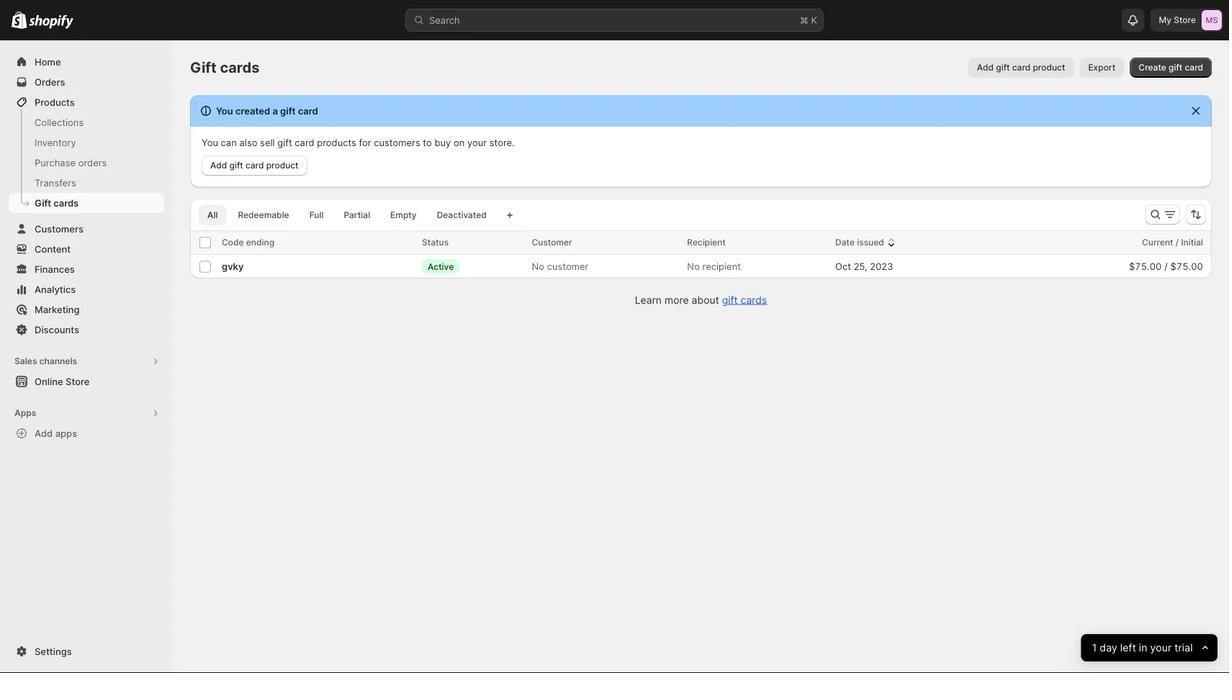 Task type: vqa. For each thing, say whether or not it's contained in the screenshot.
"In"
yes



Task type: describe. For each thing, give the bounding box(es) containing it.
full link
[[301, 205, 332, 225]]

your inside 'dropdown button'
[[1151, 642, 1172, 654]]

k
[[812, 14, 818, 26]]

0 vertical spatial cards
[[220, 59, 260, 76]]

no recipient
[[687, 261, 741, 272]]

1 horizontal spatial gift cards
[[190, 59, 260, 76]]

1 $75.00 from the left
[[1129, 261, 1162, 272]]

my store
[[1159, 15, 1197, 25]]

empty
[[391, 210, 417, 220]]

online
[[35, 376, 63, 387]]

products link
[[9, 92, 164, 112]]

date issued button
[[836, 236, 899, 250]]

analytics
[[35, 284, 76, 295]]

orders
[[78, 157, 107, 168]]

transfers link
[[9, 173, 164, 193]]

buy
[[435, 137, 451, 148]]

0 horizontal spatial gift
[[35, 197, 51, 209]]

add apps button
[[9, 424, 164, 444]]

marketing link
[[9, 300, 164, 320]]

1 day left in your trial button
[[1082, 635, 1218, 662]]

sell
[[260, 137, 275, 148]]

tab list containing all
[[196, 205, 498, 225]]

0 vertical spatial add gift card product
[[977, 62, 1066, 73]]

you created a gift card
[[216, 105, 318, 116]]

add inside button
[[35, 428, 53, 439]]

1 day left in your trial
[[1093, 642, 1193, 654]]

0 horizontal spatial product
[[266, 160, 299, 171]]

products
[[317, 137, 356, 148]]

discounts link
[[9, 320, 164, 340]]

discounts
[[35, 324, 79, 335]]

1 vertical spatial add gift card product
[[210, 160, 299, 171]]

purchase
[[35, 157, 76, 168]]

redeemable
[[238, 210, 289, 220]]

gift cards link
[[9, 193, 164, 213]]

apps
[[55, 428, 77, 439]]

home
[[35, 56, 61, 67]]

finances link
[[9, 259, 164, 280]]

orders link
[[9, 72, 164, 92]]

inventory link
[[9, 133, 164, 153]]

oct 25, 2023
[[836, 261, 894, 272]]

my
[[1159, 15, 1172, 25]]

recipient
[[687, 237, 726, 248]]

1 horizontal spatial add gift card product link
[[969, 58, 1074, 78]]

gvky
[[222, 261, 244, 272]]

to
[[423, 137, 432, 148]]

purchase orders link
[[9, 153, 164, 173]]

settings
[[35, 646, 72, 657]]

apps
[[14, 408, 36, 419]]

store for online store
[[66, 376, 90, 387]]

no for no customer
[[532, 261, 545, 272]]

can
[[221, 137, 237, 148]]

all
[[207, 210, 218, 220]]

gvky link
[[222, 261, 244, 272]]

gift cards link
[[722, 294, 767, 306]]

inventory
[[35, 137, 76, 148]]

home link
[[9, 52, 164, 72]]

export button
[[1080, 58, 1125, 78]]

transfers
[[35, 177, 76, 188]]

learn more about gift cards
[[635, 294, 767, 306]]

add for the leftmost 'add gift card product' link
[[210, 160, 227, 171]]

deactivated link
[[428, 205, 495, 225]]

code
[[222, 237, 244, 248]]

sales channels button
[[9, 352, 164, 372]]

customer button
[[532, 236, 587, 250]]

full
[[310, 210, 324, 220]]

left
[[1121, 642, 1137, 654]]

2 $75.00 from the left
[[1171, 261, 1204, 272]]

my store image
[[1202, 10, 1222, 30]]

you can also sell gift card products for customers to buy on your store.
[[202, 137, 515, 148]]

collections
[[35, 117, 84, 128]]

2 horizontal spatial cards
[[741, 294, 767, 306]]

customers
[[35, 223, 84, 234]]

⌘ k
[[800, 14, 818, 26]]

date
[[836, 237, 855, 248]]

orders
[[35, 76, 65, 88]]

content link
[[9, 239, 164, 259]]

add for 'add gift card product' link to the right
[[977, 62, 994, 73]]

all button
[[199, 205, 226, 225]]

customer
[[547, 261, 589, 272]]

empty link
[[382, 205, 425, 225]]

online store link
[[9, 372, 164, 392]]

date issued
[[836, 237, 884, 248]]



Task type: locate. For each thing, give the bounding box(es) containing it.
tab list
[[196, 205, 498, 225]]

0 horizontal spatial /
[[1165, 261, 1168, 272]]

search
[[429, 14, 460, 26]]

partial link
[[335, 205, 379, 225]]

active
[[428, 261, 454, 272]]

25,
[[854, 261, 868, 272]]

cards
[[220, 59, 260, 76], [54, 197, 79, 209], [741, 294, 767, 306]]

product left export
[[1033, 62, 1066, 73]]

0 horizontal spatial shopify image
[[12, 11, 27, 29]]

more
[[665, 294, 689, 306]]

create gift card
[[1139, 62, 1204, 73]]

1 horizontal spatial product
[[1033, 62, 1066, 73]]

cards up created at the top of the page
[[220, 59, 260, 76]]

2 vertical spatial add
[[35, 428, 53, 439]]

store inside online store link
[[66, 376, 90, 387]]

add gift card product
[[977, 62, 1066, 73], [210, 160, 299, 171]]

$75.00 down the initial
[[1171, 261, 1204, 272]]

customer
[[532, 237, 572, 248]]

your right in
[[1151, 642, 1172, 654]]

/ down current / initial
[[1165, 261, 1168, 272]]

current
[[1142, 237, 1174, 248]]

you for you created a gift card
[[216, 105, 233, 116]]

trial
[[1175, 642, 1193, 654]]

0 horizontal spatial add gift card product
[[210, 160, 299, 171]]

products
[[35, 97, 75, 108]]

no
[[532, 261, 545, 272], [687, 261, 700, 272]]

1 horizontal spatial cards
[[220, 59, 260, 76]]

$75.00 down current
[[1129, 261, 1162, 272]]

0 horizontal spatial gift cards
[[35, 197, 79, 209]]

in
[[1140, 642, 1148, 654]]

recipient
[[703, 261, 741, 272]]

0 horizontal spatial your
[[467, 137, 487, 148]]

1 horizontal spatial no
[[687, 261, 700, 272]]

1 vertical spatial you
[[202, 137, 218, 148]]

you
[[216, 105, 233, 116], [202, 137, 218, 148]]

1 horizontal spatial your
[[1151, 642, 1172, 654]]

you for you can also sell gift card products for customers to buy on your store.
[[202, 137, 218, 148]]

code ending button
[[222, 236, 289, 250]]

1 horizontal spatial store
[[1174, 15, 1197, 25]]

/ left the initial
[[1176, 237, 1179, 248]]

product
[[1033, 62, 1066, 73], [266, 160, 299, 171]]

no customer
[[532, 261, 589, 272]]

0 horizontal spatial no
[[532, 261, 545, 272]]

no down recipient at the top right of the page
[[687, 261, 700, 272]]

for
[[359, 137, 371, 148]]

0 horizontal spatial $75.00
[[1129, 261, 1162, 272]]

0 vertical spatial add
[[977, 62, 994, 73]]

also
[[239, 137, 257, 148]]

2 vertical spatial cards
[[741, 294, 767, 306]]

finances
[[35, 264, 75, 275]]

gift cards up created at the top of the page
[[190, 59, 260, 76]]

⌘
[[800, 14, 809, 26]]

shopify image
[[12, 11, 27, 29], [29, 15, 74, 29]]

add gift card product link
[[969, 58, 1074, 78], [202, 156, 307, 176]]

apps button
[[9, 403, 164, 424]]

export
[[1089, 62, 1116, 73]]

0 horizontal spatial add
[[35, 428, 53, 439]]

1 vertical spatial cards
[[54, 197, 79, 209]]

gift
[[190, 59, 217, 76], [35, 197, 51, 209]]

cards down transfers
[[54, 197, 79, 209]]

purchase orders
[[35, 157, 107, 168]]

gift
[[996, 62, 1010, 73], [1169, 62, 1183, 73], [280, 105, 296, 116], [278, 137, 292, 148], [229, 160, 243, 171], [722, 294, 738, 306]]

0 vertical spatial store
[[1174, 15, 1197, 25]]

0 vertical spatial product
[[1033, 62, 1066, 73]]

product down sell
[[266, 160, 299, 171]]

you left created at the top of the page
[[216, 105, 233, 116]]

customers
[[374, 137, 420, 148]]

store.
[[490, 137, 515, 148]]

1 horizontal spatial gift
[[190, 59, 217, 76]]

customers link
[[9, 219, 164, 239]]

you left can
[[202, 137, 218, 148]]

1 vertical spatial /
[[1165, 261, 1168, 272]]

content
[[35, 243, 71, 255]]

current / initial button
[[1142, 236, 1218, 250]]

store
[[1174, 15, 1197, 25], [66, 376, 90, 387]]

0 vertical spatial you
[[216, 105, 233, 116]]

0 vertical spatial your
[[467, 137, 487, 148]]

created
[[235, 105, 270, 116]]

create gift card link
[[1130, 58, 1212, 78]]

1 horizontal spatial shopify image
[[29, 15, 74, 29]]

0 horizontal spatial store
[[66, 376, 90, 387]]

ending
[[246, 237, 275, 248]]

add apps
[[35, 428, 77, 439]]

learn
[[635, 294, 662, 306]]

status
[[422, 237, 449, 248]]

cards down recipient
[[741, 294, 767, 306]]

0 vertical spatial gift
[[190, 59, 217, 76]]

2 no from the left
[[687, 261, 700, 272]]

1 horizontal spatial /
[[1176, 237, 1179, 248]]

0 vertical spatial /
[[1176, 237, 1179, 248]]

/
[[1176, 237, 1179, 248], [1165, 261, 1168, 272]]

your
[[467, 137, 487, 148], [1151, 642, 1172, 654]]

day
[[1100, 642, 1118, 654]]

on
[[454, 137, 465, 148]]

1 vertical spatial gift cards
[[35, 197, 79, 209]]

online store
[[35, 376, 90, 387]]

partial
[[344, 210, 370, 220]]

gift cards inside gift cards link
[[35, 197, 79, 209]]

1 vertical spatial product
[[266, 160, 299, 171]]

store for my store
[[1174, 15, 1197, 25]]

1
[[1093, 642, 1097, 654]]

0 horizontal spatial add gift card product link
[[202, 156, 307, 176]]

no for no recipient
[[687, 261, 700, 272]]

a
[[273, 105, 278, 116]]

redeemable link
[[229, 205, 298, 225]]

add
[[977, 62, 994, 73], [210, 160, 227, 171], [35, 428, 53, 439]]

1 horizontal spatial $75.00
[[1171, 261, 1204, 272]]

create
[[1139, 62, 1167, 73]]

collections link
[[9, 112, 164, 133]]

marketing
[[35, 304, 80, 315]]

sales
[[14, 356, 37, 367]]

2 horizontal spatial add
[[977, 62, 994, 73]]

1 horizontal spatial add
[[210, 160, 227, 171]]

store down sales channels button
[[66, 376, 90, 387]]

$75.00 / $75.00
[[1129, 261, 1204, 272]]

/ for current
[[1176, 237, 1179, 248]]

current / initial
[[1142, 237, 1204, 248]]

store right my
[[1174, 15, 1197, 25]]

your right on
[[467, 137, 487, 148]]

/ for $75.00
[[1165, 261, 1168, 272]]

1 no from the left
[[532, 261, 545, 272]]

/ inside "button"
[[1176, 237, 1179, 248]]

0 horizontal spatial cards
[[54, 197, 79, 209]]

1 horizontal spatial add gift card product
[[977, 62, 1066, 73]]

online store button
[[0, 372, 173, 392]]

analytics link
[[9, 280, 164, 300]]

1 vertical spatial store
[[66, 376, 90, 387]]

deactivated
[[437, 210, 487, 220]]

0 vertical spatial gift cards
[[190, 59, 260, 76]]

gift cards down transfers
[[35, 197, 79, 209]]

1 vertical spatial your
[[1151, 642, 1172, 654]]

code ending
[[222, 237, 275, 248]]

0 vertical spatial add gift card product link
[[969, 58, 1074, 78]]

1 vertical spatial gift
[[35, 197, 51, 209]]

1 vertical spatial add gift card product link
[[202, 156, 307, 176]]

1 vertical spatial add
[[210, 160, 227, 171]]

no down 'customer'
[[532, 261, 545, 272]]



